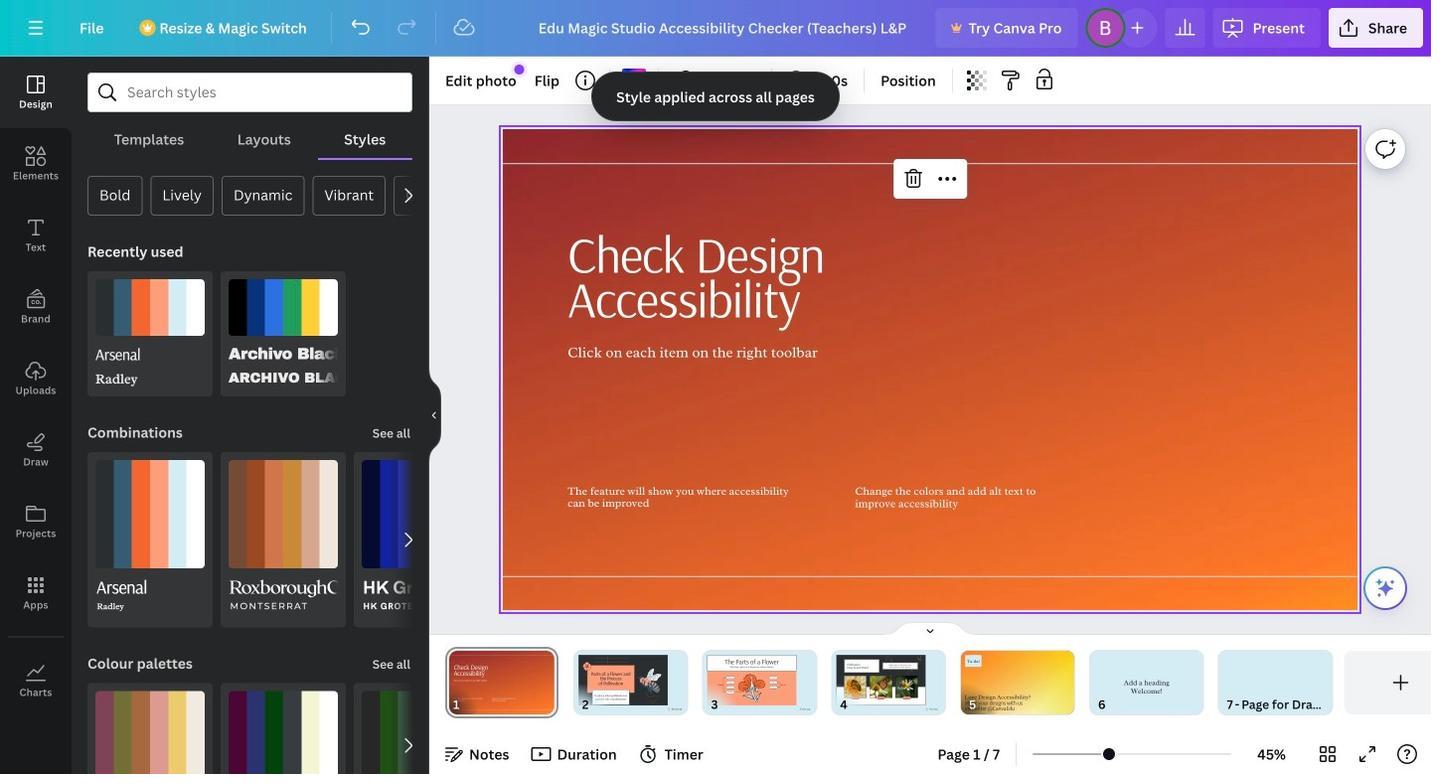 Task type: vqa. For each thing, say whether or not it's contained in the screenshot.
the within When Canva Pro or Canva for Teams renews after your trial period, or after your paid month or year, you will be charged. The charge may appear as any of the following:
no



Task type: describe. For each thing, give the bounding box(es) containing it.
hide image
[[428, 368, 441, 463]]

1 apply style image from the left
[[95, 692, 205, 774]]

2 pink rectangle image from the left
[[708, 655, 797, 706]]

hide pages image
[[883, 621, 978, 637]]

Page title text field
[[468, 695, 476, 715]]

page 1 image
[[445, 651, 559, 715]]

canva assistant image
[[1374, 577, 1398, 600]]

Search styles search field
[[127, 74, 373, 111]]

3 apply style image from the left
[[362, 692, 471, 774]]



Task type: locate. For each thing, give the bounding box(es) containing it.
3 pink rectangle image from the left
[[837, 655, 926, 706]]

0 horizontal spatial pink rectangle image
[[579, 655, 668, 706]]

1 pink rectangle image from the left
[[579, 655, 668, 706]]

2 apply style image from the left
[[229, 692, 338, 774]]

0 horizontal spatial apply style image
[[95, 692, 205, 774]]

2 horizontal spatial apply style image
[[362, 692, 471, 774]]

1 horizontal spatial pink rectangle image
[[708, 655, 797, 706]]

Design title text field
[[523, 8, 928, 48]]

pink rectangle image
[[579, 655, 668, 706], [708, 655, 797, 706], [837, 655, 926, 706]]

main menu bar
[[0, 0, 1432, 57]]

side panel tab list
[[0, 57, 72, 717]]

2 horizontal spatial pink rectangle image
[[837, 655, 926, 706]]

no colour image
[[622, 69, 646, 92]]

Zoom button
[[1240, 739, 1304, 770]]

apply style image
[[95, 692, 205, 774], [229, 692, 338, 774], [362, 692, 471, 774]]

1 horizontal spatial apply style image
[[229, 692, 338, 774]]



